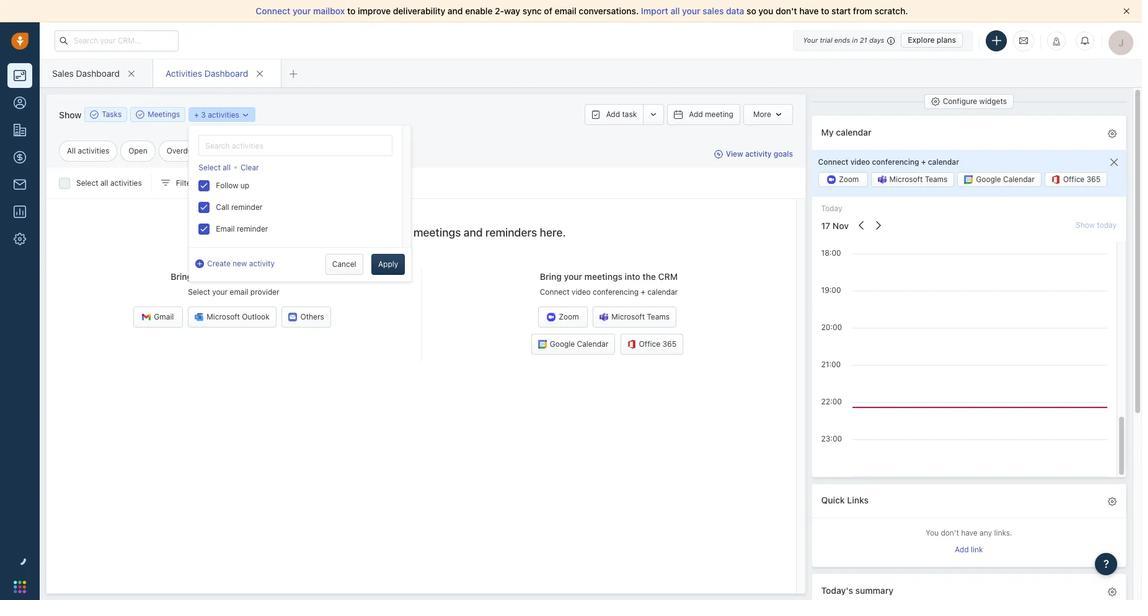 Task type: describe. For each thing, give the bounding box(es) containing it.
cancel
[[332, 260, 356, 269]]

all for select all
[[223, 163, 231, 172]]

select all
[[199, 163, 231, 172]]

call reminder
[[216, 203, 263, 212]]

you
[[926, 529, 939, 538]]

days
[[869, 36, 884, 44]]

add for add link
[[955, 545, 969, 555]]

clear
[[241, 163, 259, 172]]

add for add meeting
[[689, 110, 703, 119]]

call
[[216, 203, 229, 212]]

explore
[[908, 35, 935, 45]]

22:00
[[821, 397, 842, 407]]

email
[[216, 225, 235, 234]]

microsoft outlook
[[207, 313, 270, 322]]

2 horizontal spatial microsoft
[[889, 175, 923, 184]]

0 horizontal spatial and
[[448, 6, 463, 16]]

reminder for call reminder
[[231, 203, 263, 212]]

zoom for left the microsoft teams button
[[559, 313, 579, 322]]

0 vertical spatial all
[[670, 6, 680, 16]]

zoom for top the microsoft teams button
[[839, 175, 859, 184]]

google calendar button for left the microsoft teams button
[[531, 334, 615, 355]]

your trial ends in 21 days
[[803, 36, 884, 44]]

0 vertical spatial have
[[799, 6, 819, 16]]

quick
[[821, 495, 845, 506]]

bring for bring your meetings into the crm
[[540, 272, 562, 282]]

)
[[266, 146, 269, 156]]

office 365 button for google calendar button for top the microsoft teams button
[[1045, 173, 1107, 188]]

by
[[196, 179, 204, 188]]

tasks
[[102, 110, 122, 119]]

Search activities text field
[[199, 135, 393, 156]]

sales
[[703, 6, 724, 16]]

quick links
[[821, 495, 869, 506]]

office 365 for google calendar button corresponding to left the microsoft teams button
[[639, 340, 676, 349]]

crm for bring your emails into the crm
[[277, 272, 297, 282]]

teams for left the microsoft teams button
[[647, 313, 670, 322]]

down image
[[241, 111, 250, 119]]

sync
[[523, 6, 542, 16]]

so
[[747, 6, 756, 16]]

create
[[207, 259, 231, 269]]

here.
[[540, 226, 566, 239]]

from
[[853, 6, 872, 16]]

your for find your upcoming tasks, meetings and reminders here.
[[301, 226, 324, 239]]

select all activities
[[76, 179, 142, 188]]

completed ( 0 )
[[216, 146, 269, 156]]

configure widgets button
[[924, 94, 1014, 109]]

3
[[201, 110, 206, 119]]

way
[[504, 6, 520, 16]]

sales dashboard
[[52, 68, 120, 78]]

the for emails
[[262, 272, 275, 282]]

ends
[[834, 36, 850, 44]]

improve
[[358, 6, 391, 16]]

email inside bring your emails into the crm select your email provider
[[230, 288, 248, 297]]

add link link
[[955, 545, 983, 558]]

widgets
[[979, 97, 1007, 106]]

links.
[[994, 529, 1012, 538]]

create new activity link
[[195, 259, 275, 270]]

links
[[847, 495, 869, 506]]

1 horizontal spatial and
[[464, 226, 483, 239]]

summary
[[855, 586, 893, 596]]

google calendar for google calendar button corresponding to left the microsoft teams button
[[550, 340, 608, 349]]

0 vertical spatial video
[[850, 157, 870, 167]]

meetings
[[148, 110, 180, 119]]

your for bring your meetings into the crm connect video conferencing + calendar
[[564, 272, 582, 282]]

send email image
[[1019, 35, 1028, 46]]

+ inside bring your meetings into the crm connect video conferencing + calendar
[[641, 288, 645, 297]]

scratch.
[[875, 6, 908, 16]]

0 horizontal spatial don't
[[776, 6, 797, 16]]

0 vertical spatial conferencing
[[872, 157, 919, 167]]

20:00
[[821, 323, 842, 332]]

connect for connect video conferencing + calendar
[[818, 157, 848, 167]]

others button
[[282, 307, 331, 328]]

start
[[832, 6, 851, 16]]

bring your meetings into the crm connect video conferencing + calendar
[[540, 272, 678, 297]]

meetings inside bring your meetings into the crm connect video conferencing + calendar
[[584, 272, 622, 282]]

in
[[852, 36, 858, 44]]

what's new image
[[1052, 37, 1061, 46]]

view activity goals link
[[714, 149, 793, 160]]

microsoft for bring your emails into the crm
[[207, 313, 240, 322]]

bring your emails into the crm select your email provider
[[171, 272, 297, 297]]

0 horizontal spatial microsoft teams button
[[593, 307, 676, 328]]

select for select all activities
[[76, 179, 98, 188]]

19:00
[[821, 286, 841, 295]]

0 horizontal spatial meetings
[[413, 226, 461, 239]]

connect your mailbox link
[[256, 6, 347, 16]]

sales
[[52, 68, 74, 78]]

activities
[[166, 68, 202, 78]]

import
[[641, 6, 668, 16]]

office 365 for google calendar button for top the microsoft teams button
[[1063, 175, 1101, 184]]

+ inside dropdown button
[[194, 110, 199, 119]]

add meeting button
[[667, 104, 740, 125]]

apply
[[378, 260, 398, 269]]

microsoft for bring your meetings into the crm
[[611, 313, 645, 322]]

17 nov
[[821, 221, 849, 231]]

21
[[860, 36, 867, 44]]

trial
[[820, 36, 832, 44]]

filter by
[[176, 179, 204, 188]]

google calendar button for top the microsoft teams button
[[957, 173, 1041, 188]]

date
[[248, 179, 263, 188]]

bring for bring your emails into the crm
[[171, 272, 192, 282]]

connect your mailbox to improve deliverability and enable 2-way sync of email conversations. import all your sales data so you don't have to start from scratch.
[[256, 6, 908, 16]]

2 to from the left
[[821, 6, 829, 16]]

+ 3 activities button
[[189, 107, 256, 122]]

find
[[277, 226, 299, 239]]

all activities
[[67, 146, 109, 156]]

create new activity
[[207, 259, 275, 269]]

upcoming
[[327, 226, 378, 239]]

gmail
[[154, 313, 174, 322]]

close image
[[1123, 8, 1130, 14]]

crm for bring your meetings into the crm
[[658, 272, 678, 282]]

reminder for email reminder
[[237, 225, 268, 234]]

email reminder
[[216, 225, 268, 234]]

add task button
[[584, 104, 643, 125]]

view activity goals
[[726, 150, 793, 159]]

Search your CRM... text field
[[55, 30, 179, 51]]

18:00
[[821, 248, 841, 258]]

2-
[[495, 6, 504, 16]]

provider
[[250, 288, 279, 297]]



Task type: vqa. For each thing, say whether or not it's contained in the screenshot.
'activity' in View activity goals link
no



Task type: locate. For each thing, give the bounding box(es) containing it.
1 horizontal spatial teams
[[925, 175, 948, 184]]

into for emails
[[244, 272, 259, 282]]

1 vertical spatial reminder
[[237, 225, 268, 234]]

import all your sales data link
[[641, 6, 747, 16]]

0 horizontal spatial dashboard
[[76, 68, 120, 78]]

calendar
[[1003, 175, 1035, 184], [577, 340, 608, 349]]

email down "emails"
[[230, 288, 248, 297]]

0 vertical spatial google calendar button
[[957, 173, 1041, 188]]

calendar for google calendar button corresponding to left the microsoft teams button
[[577, 340, 608, 349]]

activities for 3
[[208, 110, 239, 119]]

activity
[[745, 150, 772, 159], [249, 259, 275, 269]]

office 365
[[1063, 175, 1101, 184], [639, 340, 676, 349]]

select
[[199, 163, 221, 172], [76, 179, 98, 188], [188, 288, 210, 297]]

2 into from the left
[[625, 272, 640, 282]]

0 horizontal spatial microsoft teams
[[611, 313, 670, 322]]

office 365 button for google calendar button corresponding to left the microsoft teams button
[[620, 334, 683, 355]]

your down create
[[195, 272, 213, 282]]

select inside bring your emails into the crm select your email provider
[[188, 288, 210, 297]]

1 horizontal spatial office 365
[[1063, 175, 1101, 184]]

1 vertical spatial calendar
[[928, 157, 959, 167]]

the
[[262, 272, 275, 282], [643, 272, 656, 282]]

all up 'completed date'
[[223, 163, 231, 172]]

0 horizontal spatial calendar
[[647, 288, 678, 297]]

0 vertical spatial email
[[555, 6, 576, 16]]

0 horizontal spatial add
[[606, 110, 620, 119]]

1 horizontal spatial calendar
[[836, 127, 871, 137]]

0 vertical spatial microsoft teams button
[[871, 173, 954, 188]]

0 vertical spatial zoom
[[839, 175, 859, 184]]

overdue
[[167, 146, 196, 156]]

1 vertical spatial google calendar
[[550, 340, 608, 349]]

teams for top the microsoft teams button
[[925, 175, 948, 184]]

into
[[244, 272, 259, 282], [625, 272, 640, 282]]

select all link
[[199, 162, 231, 173]]

follow up
[[216, 181, 249, 190]]

google calendar for google calendar button for top the microsoft teams button
[[976, 175, 1035, 184]]

1 vertical spatial google calendar button
[[531, 334, 615, 355]]

0 horizontal spatial all
[[100, 179, 108, 188]]

microsoft teams for google calendar button for top the microsoft teams button
[[889, 175, 948, 184]]

365
[[1087, 175, 1101, 184], [662, 340, 676, 349]]

1 horizontal spatial to
[[821, 6, 829, 16]]

0 vertical spatial calendar
[[836, 127, 871, 137]]

0 horizontal spatial 365
[[662, 340, 676, 349]]

1 the from the left
[[262, 272, 275, 282]]

configure widgets
[[943, 97, 1007, 106]]

your inside bring your meetings into the crm connect video conferencing + calendar
[[564, 272, 582, 282]]

up
[[240, 181, 249, 190]]

0 vertical spatial calendar
[[1003, 175, 1035, 184]]

have up add link
[[961, 529, 978, 538]]

2 horizontal spatial +
[[921, 157, 926, 167]]

1 horizontal spatial office
[[1063, 175, 1085, 184]]

completed
[[216, 146, 255, 156], [207, 179, 246, 188]]

completed inside button
[[207, 179, 246, 188]]

your for bring your emails into the crm select your email provider
[[195, 272, 213, 282]]

microsoft outlook button
[[188, 307, 276, 328]]

connect inside bring your meetings into the crm connect video conferencing + calendar
[[540, 288, 569, 297]]

2 dashboard from the left
[[204, 68, 248, 78]]

1 horizontal spatial email
[[555, 6, 576, 16]]

my
[[821, 127, 834, 137]]

calendar
[[836, 127, 871, 137], [928, 157, 959, 167], [647, 288, 678, 297]]

your left the sales at the top of the page
[[682, 6, 700, 16]]

0 horizontal spatial the
[[262, 272, 275, 282]]

0 horizontal spatial google
[[550, 340, 575, 349]]

+ 3 activities
[[194, 110, 239, 119]]

today's
[[821, 586, 853, 596]]

reminder down call reminder
[[237, 225, 268, 234]]

clear link
[[241, 162, 259, 173]]

17
[[821, 221, 830, 231]]

2 vertical spatial calendar
[[647, 288, 678, 297]]

zoom button down bring your meetings into the crm connect video conferencing + calendar
[[538, 307, 588, 328]]

into for meetings
[[625, 272, 640, 282]]

1 horizontal spatial crm
[[658, 272, 678, 282]]

completed for completed date
[[207, 179, 246, 188]]

2 bring from the left
[[540, 272, 562, 282]]

plans
[[937, 35, 956, 45]]

activities down open on the top left of page
[[110, 179, 142, 188]]

to
[[347, 6, 355, 16], [821, 6, 829, 16]]

show
[[59, 109, 81, 120]]

connect down here.
[[540, 288, 569, 297]]

0 horizontal spatial google calendar button
[[531, 334, 615, 355]]

0 horizontal spatial +
[[194, 110, 199, 119]]

meetings
[[413, 226, 461, 239], [584, 272, 622, 282]]

completed date
[[207, 179, 263, 188]]

all
[[670, 6, 680, 16], [223, 163, 231, 172], [100, 179, 108, 188]]

2 vertical spatial activities
[[110, 179, 142, 188]]

1 horizontal spatial google calendar
[[976, 175, 1035, 184]]

the for meetings
[[643, 272, 656, 282]]

0 vertical spatial select
[[199, 163, 221, 172]]

microsoft teams
[[889, 175, 948, 184], [611, 313, 670, 322]]

teams down bring your meetings into the crm connect video conferencing + calendar
[[647, 313, 670, 322]]

office
[[1063, 175, 1085, 184], [639, 340, 660, 349]]

office 365 button
[[1045, 173, 1107, 188], [620, 334, 683, 355]]

crm
[[277, 272, 297, 282], [658, 272, 678, 282]]

office for google calendar button for top the microsoft teams button
[[1063, 175, 1085, 184]]

reminder down "up"
[[231, 203, 263, 212]]

freshworks switcher image
[[14, 581, 26, 594]]

office for google calendar button corresponding to left the microsoft teams button
[[639, 340, 660, 349]]

2 the from the left
[[643, 272, 656, 282]]

activities dashboard
[[166, 68, 248, 78]]

my calendar
[[821, 127, 871, 137]]

dashboard for activities dashboard
[[204, 68, 248, 78]]

activity right view
[[745, 150, 772, 159]]

into inside bring your meetings into the crm connect video conferencing + calendar
[[625, 272, 640, 282]]

microsoft teams button
[[871, 173, 954, 188], [593, 307, 676, 328]]

to right 'mailbox'
[[347, 6, 355, 16]]

0 vertical spatial activities
[[208, 110, 239, 119]]

1 vertical spatial 365
[[662, 340, 676, 349]]

1 dashboard from the left
[[76, 68, 120, 78]]

deliverability
[[393, 6, 445, 16]]

nov
[[833, 221, 849, 231]]

select down create
[[188, 288, 210, 297]]

into inside bring your emails into the crm select your email provider
[[244, 272, 259, 282]]

1 horizontal spatial google
[[976, 175, 1001, 184]]

activities right all
[[78, 146, 109, 156]]

1 vertical spatial meetings
[[584, 272, 622, 282]]

0
[[261, 146, 266, 156]]

add left meeting
[[689, 110, 703, 119]]

dashboard up + 3 activities dropdown button
[[204, 68, 248, 78]]

1 horizontal spatial zoom button
[[818, 173, 868, 188]]

1 horizontal spatial microsoft
[[611, 313, 645, 322]]

activities for all
[[110, 179, 142, 188]]

1 horizontal spatial activities
[[110, 179, 142, 188]]

crm inside bring your meetings into the crm connect video conferencing + calendar
[[658, 272, 678, 282]]

0 vertical spatial google calendar
[[976, 175, 1035, 184]]

0 vertical spatial reminder
[[231, 203, 263, 212]]

0 vertical spatial activity
[[745, 150, 772, 159]]

zoom down bring your meetings into the crm connect video conferencing + calendar
[[559, 313, 579, 322]]

1 horizontal spatial calendar
[[1003, 175, 1035, 184]]

all right the import
[[670, 6, 680, 16]]

your down "emails"
[[212, 288, 228, 297]]

others
[[300, 313, 324, 322]]

data
[[726, 6, 744, 16]]

365 for google calendar button corresponding to left the microsoft teams button
[[662, 340, 676, 349]]

your
[[293, 6, 311, 16], [682, 6, 700, 16], [301, 226, 324, 239], [195, 272, 213, 282], [564, 272, 582, 282], [212, 288, 228, 297]]

microsoft down connect video conferencing + calendar
[[889, 175, 923, 184]]

crm inside bring your emails into the crm select your email provider
[[277, 272, 297, 282]]

explore plans link
[[901, 33, 963, 48]]

and left the reminders
[[464, 226, 483, 239]]

select up by
[[199, 163, 221, 172]]

add task
[[606, 110, 637, 119]]

activity right new
[[249, 259, 275, 269]]

microsoft teams button down bring your meetings into the crm connect video conferencing + calendar
[[593, 307, 676, 328]]

microsoft teams button down connect video conferencing + calendar
[[871, 173, 954, 188]]

bring
[[171, 272, 192, 282], [540, 272, 562, 282]]

mailbox
[[313, 6, 345, 16]]

activities right 3
[[208, 110, 239, 119]]

1 into from the left
[[244, 272, 259, 282]]

microsoft inside microsoft outlook button
[[207, 313, 240, 322]]

to left start
[[821, 6, 829, 16]]

add link
[[955, 545, 983, 555]]

teams down connect video conferencing + calendar
[[925, 175, 948, 184]]

0 horizontal spatial activity
[[249, 259, 275, 269]]

1 horizontal spatial dashboard
[[204, 68, 248, 78]]

find your upcoming tasks, meetings and reminders here.
[[277, 226, 566, 239]]

0 horizontal spatial office
[[639, 340, 660, 349]]

(
[[258, 146, 261, 156]]

1 horizontal spatial office 365 button
[[1045, 173, 1107, 188]]

2 vertical spatial connect
[[540, 288, 569, 297]]

you don't have any links.
[[926, 529, 1012, 538]]

microsoft teams for google calendar button corresponding to left the microsoft teams button
[[611, 313, 670, 322]]

2 horizontal spatial calendar
[[928, 157, 959, 167]]

1 horizontal spatial 365
[[1087, 175, 1101, 184]]

connect
[[256, 6, 290, 16], [818, 157, 848, 167], [540, 288, 569, 297]]

more
[[753, 110, 771, 119]]

0 horizontal spatial email
[[230, 288, 248, 297]]

connect left 'mailbox'
[[256, 6, 290, 16]]

zoom button for top the microsoft teams button
[[818, 173, 868, 188]]

activities inside dropdown button
[[208, 110, 239, 119]]

0 horizontal spatial conferencing
[[593, 288, 639, 297]]

1 bring from the left
[[171, 272, 192, 282]]

0 horizontal spatial bring
[[171, 272, 192, 282]]

add left the task
[[606, 110, 620, 119]]

filter
[[176, 179, 194, 188]]

0 vertical spatial microsoft teams
[[889, 175, 948, 184]]

email right of
[[555, 6, 576, 16]]

1 vertical spatial connect
[[818, 157, 848, 167]]

activities
[[208, 110, 239, 119], [78, 146, 109, 156], [110, 179, 142, 188]]

1 horizontal spatial microsoft teams button
[[871, 173, 954, 188]]

21:00
[[821, 360, 841, 369]]

your right find
[[301, 226, 324, 239]]

microsoft teams down connect video conferencing + calendar
[[889, 175, 948, 184]]

zoom button up the today
[[818, 173, 868, 188]]

2 crm from the left
[[658, 272, 678, 282]]

2 horizontal spatial add
[[955, 545, 969, 555]]

add meeting
[[689, 110, 733, 119]]

0 vertical spatial office
[[1063, 175, 1085, 184]]

your for connect your mailbox to improve deliverability and enable 2-way sync of email conversations. import all your sales data so you don't have to start from scratch.
[[293, 6, 311, 16]]

completed for completed ( 0 )
[[216, 146, 255, 156]]

1 vertical spatial and
[[464, 226, 483, 239]]

google for google calendar button for top the microsoft teams button
[[976, 175, 1001, 184]]

task
[[622, 110, 637, 119]]

apply button
[[371, 254, 405, 275]]

and
[[448, 6, 463, 16], [464, 226, 483, 239]]

1 vertical spatial teams
[[647, 313, 670, 322]]

dashboard right sales
[[76, 68, 120, 78]]

1 horizontal spatial meetings
[[584, 272, 622, 282]]

bring down here.
[[540, 272, 562, 282]]

zoom button for left the microsoft teams button
[[538, 307, 588, 328]]

0 horizontal spatial crm
[[277, 272, 297, 282]]

the inside bring your meetings into the crm connect video conferencing + calendar
[[643, 272, 656, 282]]

2 vertical spatial +
[[641, 288, 645, 297]]

0 horizontal spatial zoom
[[559, 313, 579, 322]]

bring inside bring your emails into the crm select your email provider
[[171, 272, 192, 282]]

1 vertical spatial office
[[639, 340, 660, 349]]

1 vertical spatial activities
[[78, 146, 109, 156]]

bring inside bring your meetings into the crm connect video conferencing + calendar
[[540, 272, 562, 282]]

your
[[803, 36, 818, 44]]

all down all activities
[[100, 179, 108, 188]]

microsoft down bring your meetings into the crm connect video conferencing + calendar
[[611, 313, 645, 322]]

new
[[233, 259, 247, 269]]

1 horizontal spatial have
[[961, 529, 978, 538]]

0 vertical spatial and
[[448, 6, 463, 16]]

1 vertical spatial select
[[76, 179, 98, 188]]

dashboard for sales dashboard
[[76, 68, 120, 78]]

the inside bring your emails into the crm select your email provider
[[262, 272, 275, 282]]

0 vertical spatial zoom button
[[818, 173, 868, 188]]

0 horizontal spatial office 365 button
[[620, 334, 683, 355]]

completed date button
[[204, 178, 281, 189]]

2 horizontal spatial activities
[[208, 110, 239, 119]]

dashboard
[[76, 68, 120, 78], [204, 68, 248, 78]]

0 horizontal spatial into
[[244, 272, 259, 282]]

calendar for google calendar button for top the microsoft teams button
[[1003, 175, 1035, 184]]

select down all activities
[[76, 179, 98, 188]]

1 vertical spatial google
[[550, 340, 575, 349]]

2 vertical spatial select
[[188, 288, 210, 297]]

1 vertical spatial microsoft teams
[[611, 313, 670, 322]]

meeting
[[705, 110, 733, 119]]

your left 'mailbox'
[[293, 6, 311, 16]]

all
[[67, 146, 76, 156]]

microsoft teams down bring your meetings into the crm connect video conferencing + calendar
[[611, 313, 670, 322]]

+
[[194, 110, 199, 119], [921, 157, 926, 167], [641, 288, 645, 297]]

have up your
[[799, 6, 819, 16]]

1 horizontal spatial microsoft teams
[[889, 175, 948, 184]]

1 horizontal spatial activity
[[745, 150, 772, 159]]

more button
[[743, 104, 793, 125], [743, 104, 793, 125]]

connect for connect your mailbox to improve deliverability and enable 2-way sync of email conversations. import all your sales data so you don't have to start from scratch.
[[256, 6, 290, 16]]

activity inside 'link'
[[249, 259, 275, 269]]

0 vertical spatial teams
[[925, 175, 948, 184]]

1 horizontal spatial add
[[689, 110, 703, 119]]

and left enable
[[448, 6, 463, 16]]

view
[[726, 150, 743, 159]]

you
[[759, 6, 773, 16]]

add left link
[[955, 545, 969, 555]]

365 for google calendar button for top the microsoft teams button
[[1087, 175, 1101, 184]]

1 vertical spatial don't
[[941, 529, 959, 538]]

video inside bring your meetings into the crm connect video conferencing + calendar
[[572, 288, 591, 297]]

enable
[[465, 6, 493, 16]]

conferencing inside bring your meetings into the crm connect video conferencing + calendar
[[593, 288, 639, 297]]

1 to from the left
[[347, 6, 355, 16]]

0 vertical spatial 365
[[1087, 175, 1101, 184]]

today's summary
[[821, 586, 893, 596]]

1 crm from the left
[[277, 272, 297, 282]]

outlook
[[242, 313, 270, 322]]

emails
[[215, 272, 242, 282]]

google for google calendar button corresponding to left the microsoft teams button
[[550, 340, 575, 349]]

0 horizontal spatial to
[[347, 6, 355, 16]]

1 horizontal spatial +
[[641, 288, 645, 297]]

add
[[606, 110, 620, 119], [689, 110, 703, 119], [955, 545, 969, 555]]

1 horizontal spatial zoom
[[839, 175, 859, 184]]

+ 3 activities link
[[194, 109, 250, 121]]

microsoft left outlook
[[207, 313, 240, 322]]

your down here.
[[564, 272, 582, 282]]

1 horizontal spatial conferencing
[[872, 157, 919, 167]]

link
[[971, 545, 983, 555]]

0 vertical spatial don't
[[776, 6, 797, 16]]

1 vertical spatial all
[[223, 163, 231, 172]]

open
[[128, 146, 147, 156]]

all for select all activities
[[100, 179, 108, 188]]

0 vertical spatial connect
[[256, 6, 290, 16]]

select for select all
[[199, 163, 221, 172]]

1 horizontal spatial google calendar button
[[957, 173, 1041, 188]]

0 horizontal spatial activities
[[78, 146, 109, 156]]

1 vertical spatial microsoft teams button
[[593, 307, 676, 328]]

zoom up the today
[[839, 175, 859, 184]]

0 vertical spatial meetings
[[413, 226, 461, 239]]

1 horizontal spatial all
[[223, 163, 231, 172]]

any
[[980, 529, 992, 538]]

0 horizontal spatial microsoft
[[207, 313, 240, 322]]

connect down my
[[818, 157, 848, 167]]

0 vertical spatial office 365 button
[[1045, 173, 1107, 188]]

google calendar button
[[957, 173, 1041, 188], [531, 334, 615, 355]]

add for add task
[[606, 110, 620, 119]]

bring up gmail
[[171, 272, 192, 282]]

23:00
[[821, 434, 842, 444]]

calendar inside bring your meetings into the crm connect video conferencing + calendar
[[647, 288, 678, 297]]



